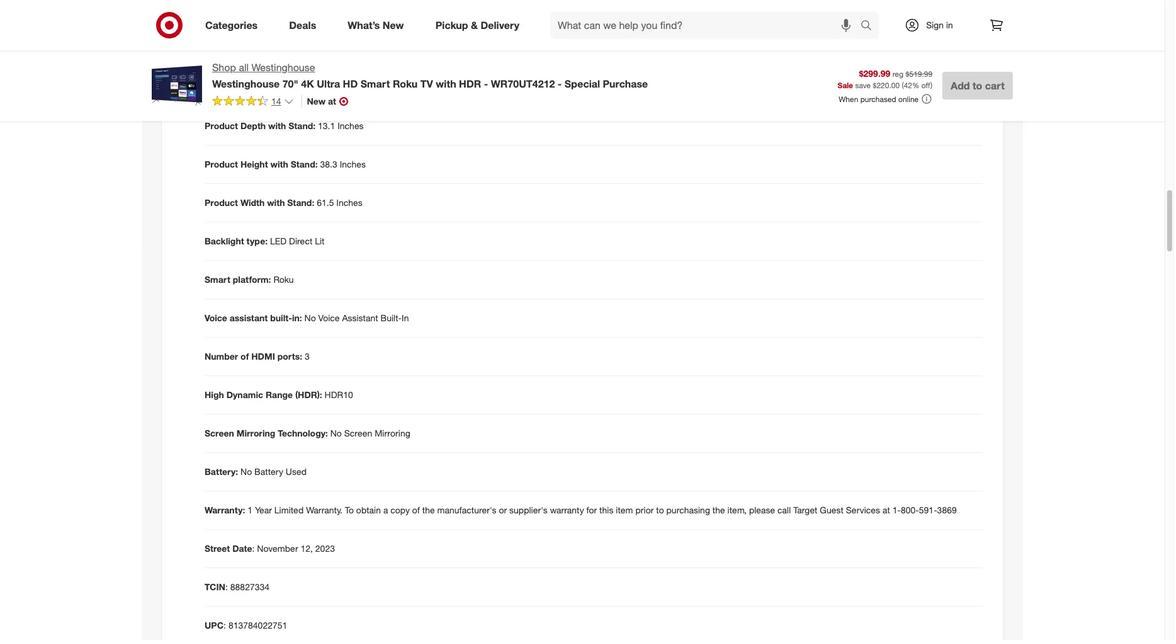 Task type: describe. For each thing, give the bounding box(es) containing it.
4k
[[301, 77, 314, 90]]

2 vertical spatial no
[[241, 466, 252, 477]]

70"
[[283, 77, 299, 90]]

: for 88827334
[[226, 581, 228, 592]]

1 horizontal spatial of
[[413, 505, 420, 515]]

1 vertical spatial westinghouse
[[212, 77, 280, 90]]

$299.99 reg $519.99 sale save $ 220.00 ( 42 % off )
[[838, 68, 933, 90]]

november
[[257, 543, 298, 554]]

0 vertical spatial :
[[252, 543, 255, 554]]

reg
[[893, 69, 904, 78]]

591-
[[920, 505, 938, 515]]

2 the from the left
[[713, 505, 726, 515]]

services
[[847, 505, 881, 515]]

with for 61.5 inches
[[267, 197, 285, 208]]

manufacturer's
[[438, 505, 497, 515]]

product for product height with stand: 38.3 inches
[[205, 159, 238, 169]]

14 link
[[212, 95, 294, 110]]

stand: for product depth with stand:
[[289, 120, 316, 131]]

battery: no battery used
[[205, 466, 307, 477]]

this
[[600, 505, 614, 515]]

with for 38.3 inches
[[271, 159, 288, 169]]

product depth with stand: 13.1 inches
[[205, 120, 364, 131]]

shop
[[212, 61, 236, 74]]

deals
[[289, 19, 316, 31]]

stand: for product height with stand:
[[291, 159, 318, 169]]

product height with stand: 38.3 inches
[[205, 159, 366, 169]]

smart inside shop all westinghouse westinghouse 70" 4k ultra hd smart roku tv with hdr - wr70ut4212 - special purchase
[[361, 77, 390, 90]]

lit
[[315, 236, 325, 246]]

2 screen from the left
[[344, 428, 373, 438]]

item
[[616, 505, 634, 515]]

&
[[471, 19, 478, 31]]

smart platform: roku
[[205, 274, 294, 285]]

sign
[[927, 20, 944, 30]]

shop all westinghouse westinghouse 70" 4k ultra hd smart roku tv with hdr - wr70ut4212 - special purchase
[[212, 61, 648, 90]]

depth
[[241, 120, 266, 131]]

61.5
[[317, 197, 334, 208]]

$
[[873, 81, 877, 90]]

stand: for product width with stand:
[[287, 197, 315, 208]]

(hdr):
[[295, 389, 322, 400]]

all
[[239, 61, 249, 74]]

direct
[[289, 236, 313, 246]]

year
[[255, 505, 272, 515]]

a
[[384, 505, 388, 515]]

dynamic
[[227, 389, 263, 400]]

width
[[241, 197, 265, 208]]

tcin : 88827334
[[205, 581, 270, 592]]

roku inside shop all westinghouse westinghouse 70" 4k ultra hd smart roku tv with hdr - wr70ut4212 - special purchase
[[393, 77, 418, 90]]

search button
[[856, 11, 886, 42]]

built-
[[381, 312, 402, 323]]

1 horizontal spatial at
[[883, 505, 891, 515]]

add to cart button
[[943, 72, 1014, 100]]

wr70ut4212
[[491, 77, 555, 90]]

date
[[233, 543, 252, 554]]

2023
[[316, 543, 335, 554]]

hd
[[343, 77, 358, 90]]

0 vertical spatial westinghouse
[[252, 61, 315, 74]]

what's new link
[[337, 11, 420, 39]]

type:
[[247, 236, 268, 246]]

1
[[248, 505, 253, 515]]

battery:
[[205, 466, 238, 477]]

3
[[305, 351, 310, 362]]

battery
[[255, 466, 283, 477]]

when
[[839, 94, 859, 104]]

with for 13.1 inches
[[268, 120, 286, 131]]

purchase
[[603, 77, 648, 90]]

1 screen from the left
[[205, 428, 234, 438]]

hdmi
[[251, 351, 275, 362]]

1-
[[893, 505, 902, 515]]

when purchased online
[[839, 94, 919, 104]]

to inside add to cart button
[[973, 79, 983, 92]]

warranty
[[550, 505, 584, 515]]

800-
[[902, 505, 920, 515]]

813784022751
[[229, 620, 287, 631]]

online
[[899, 94, 919, 104]]

street
[[205, 543, 230, 554]]

or
[[499, 505, 507, 515]]

88827334
[[230, 581, 270, 592]]

led
[[270, 236, 287, 246]]

2 - from the left
[[558, 77, 562, 90]]

backlight type: led direct lit
[[205, 236, 325, 246]]

inches for 38.3 inches
[[340, 159, 366, 169]]

add
[[951, 79, 971, 92]]

number
[[205, 351, 238, 362]]

(
[[902, 81, 904, 90]]

guest
[[821, 505, 844, 515]]

mounting
[[230, 82, 270, 93]]

38.3
[[320, 159, 338, 169]]

in
[[947, 20, 954, 30]]

limited
[[275, 505, 304, 515]]



Task type: vqa. For each thing, say whether or not it's contained in the screenshot.
platform:
yes



Task type: locate. For each thing, give the bounding box(es) containing it.
cart
[[986, 79, 1006, 92]]

0 vertical spatial at
[[328, 96, 336, 106]]

pickup & delivery link
[[425, 11, 536, 39]]

%
[[913, 81, 920, 90]]

to right prior
[[657, 505, 664, 515]]

inches for 13.1 inches
[[338, 120, 364, 131]]

: left 88827334
[[226, 581, 228, 592]]

ports:
[[278, 351, 303, 362]]

westinghouse down all
[[212, 77, 280, 90]]

please
[[750, 505, 776, 515]]

width:
[[232, 44, 258, 54]]

1 product from the top
[[205, 120, 238, 131]]

1 vertical spatial :
[[226, 581, 228, 592]]

0 vertical spatial smart
[[361, 77, 390, 90]]

2 product from the top
[[205, 159, 238, 169]]

$299.99
[[860, 68, 891, 78]]

What can we help you find? suggestions appear below search field
[[551, 11, 864, 39]]

pickup
[[436, 19, 468, 31]]

inches right 5
[[268, 44, 294, 54]]

upc
[[205, 620, 224, 631]]

what's
[[348, 19, 380, 31]]

vesa
[[205, 82, 228, 93]]

high
[[205, 389, 224, 400]]

new down 4k
[[307, 96, 326, 106]]

0 horizontal spatial of
[[241, 351, 249, 362]]

screen mirroring technology: no screen mirroring
[[205, 428, 411, 438]]

smart left platform:
[[205, 274, 231, 285]]

pickup & delivery
[[436, 19, 520, 31]]

0 vertical spatial to
[[973, 79, 983, 92]]

12,
[[301, 543, 313, 554]]

0 vertical spatial no
[[305, 312, 316, 323]]

copy
[[391, 505, 410, 515]]

of left "hdmi"
[[241, 351, 249, 362]]

2 vertical spatial product
[[205, 197, 238, 208]]

1 horizontal spatial screen
[[344, 428, 373, 438]]

1 horizontal spatial -
[[558, 77, 562, 90]]

3 product from the top
[[205, 197, 238, 208]]

0 horizontal spatial voice
[[205, 312, 227, 323]]

sign in
[[927, 20, 954, 30]]

inches right '13.1'
[[338, 120, 364, 131]]

5
[[261, 44, 266, 54]]

stand: left 61.5 at the left top
[[287, 197, 315, 208]]

range
[[266, 389, 293, 400]]

mirroring
[[237, 428, 276, 438], [375, 428, 411, 438]]

product left depth
[[205, 120, 238, 131]]

1 vertical spatial roku
[[274, 274, 294, 285]]

add to cart
[[951, 79, 1006, 92]]

new right what's
[[383, 19, 404, 31]]

stand:
[[289, 120, 316, 131], [291, 159, 318, 169], [287, 197, 315, 208]]

1 vertical spatial stand:
[[291, 159, 318, 169]]

1 horizontal spatial new
[[383, 19, 404, 31]]

0 vertical spatial new
[[383, 19, 404, 31]]

no
[[305, 312, 316, 323], [331, 428, 342, 438], [241, 466, 252, 477]]

hdr10
[[325, 389, 353, 400]]

built-
[[270, 312, 292, 323]]

warranty:
[[205, 505, 245, 515]]

high dynamic range (hdr): hdr10
[[205, 389, 353, 400]]

- right hdr at left
[[484, 77, 488, 90]]

special
[[565, 77, 601, 90]]

deals link
[[279, 11, 332, 39]]

0 horizontal spatial -
[[484, 77, 488, 90]]

- left special at the top of page
[[558, 77, 562, 90]]

product left height on the left
[[205, 159, 238, 169]]

save
[[856, 81, 871, 90]]

1 horizontal spatial the
[[713, 505, 726, 515]]

supplier's
[[510, 505, 548, 515]]

what's new
[[348, 19, 404, 31]]

1 vertical spatial new
[[307, 96, 326, 106]]

with right height on the left
[[271, 159, 288, 169]]

3869
[[938, 505, 957, 515]]

0 horizontal spatial mirroring
[[237, 428, 276, 438]]

tv
[[421, 77, 433, 90]]

to
[[973, 79, 983, 92], [657, 505, 664, 515]]

with right width
[[267, 197, 285, 208]]

1 horizontal spatial voice
[[319, 312, 340, 323]]

number of hdmi ports: 3
[[205, 351, 310, 362]]

in:
[[292, 312, 302, 323]]

prior
[[636, 505, 654, 515]]

warranty.
[[306, 505, 343, 515]]

product for product depth with stand: 13.1 inches
[[205, 120, 238, 131]]

1 vertical spatial of
[[413, 505, 420, 515]]

hdr
[[459, 77, 482, 90]]

image of westinghouse 70" 4k ultra hd smart roku tv with hdr - wr70ut4212 - special purchase image
[[152, 60, 202, 111]]

1 the from the left
[[423, 505, 435, 515]]

220.00
[[877, 81, 900, 90]]

1 vertical spatial to
[[657, 505, 664, 515]]

the left the item,
[[713, 505, 726, 515]]

screen
[[205, 428, 234, 438], [344, 428, 373, 438]]

westinghouse up 70"
[[252, 61, 315, 74]]

stand: left '13.1'
[[289, 120, 316, 131]]

: left november
[[252, 543, 255, 554]]

delivery
[[481, 19, 520, 31]]

2 vertical spatial :
[[224, 620, 226, 631]]

0 horizontal spatial to
[[657, 505, 664, 515]]

1 horizontal spatial to
[[973, 79, 983, 92]]

product for product width with stand: 61.5 inches
[[205, 197, 238, 208]]

0 horizontal spatial the
[[423, 505, 435, 515]]

0 horizontal spatial new
[[307, 96, 326, 106]]

search
[[856, 20, 886, 32]]

1 - from the left
[[484, 77, 488, 90]]

no left battery
[[241, 466, 252, 477]]

0 vertical spatial stand:
[[289, 120, 316, 131]]

0 horizontal spatial no
[[241, 466, 252, 477]]

0 horizontal spatial at
[[328, 96, 336, 106]]

vesa mounting standard: 400x200
[[205, 82, 350, 93]]

product left width
[[205, 197, 238, 208]]

14
[[272, 96, 281, 106]]

stand
[[205, 44, 229, 54]]

used
[[286, 466, 307, 477]]

2 vertical spatial stand:
[[287, 197, 315, 208]]

roku left tv
[[393, 77, 418, 90]]

1 vertical spatial no
[[331, 428, 342, 438]]

upc : 813784022751
[[205, 620, 287, 631]]

2 mirroring from the left
[[375, 428, 411, 438]]

1 vertical spatial at
[[883, 505, 891, 515]]

smart
[[361, 77, 390, 90], [205, 274, 231, 285]]

obtain
[[356, 505, 381, 515]]

0 horizontal spatial smart
[[205, 274, 231, 285]]

0 vertical spatial product
[[205, 120, 238, 131]]

at left 1- at right
[[883, 505, 891, 515]]

smart right hd on the left top of page
[[361, 77, 390, 90]]

screen down hdr10
[[344, 428, 373, 438]]

inches for 61.5 inches
[[337, 197, 363, 208]]

assistant
[[230, 312, 268, 323]]

1 voice from the left
[[205, 312, 227, 323]]

to right add
[[973, 79, 983, 92]]

2 voice from the left
[[319, 312, 340, 323]]

: left 813784022751 in the left of the page
[[224, 620, 226, 631]]

at down 400x200
[[328, 96, 336, 106]]

1 vertical spatial product
[[205, 159, 238, 169]]

ultra
[[317, 77, 340, 90]]

13.1
[[318, 120, 335, 131]]

0 horizontal spatial roku
[[274, 274, 294, 285]]

: for 813784022751
[[224, 620, 226, 631]]

screen up battery: at bottom left
[[205, 428, 234, 438]]

new at
[[307, 96, 336, 106]]

inches right 61.5 at the left top
[[337, 197, 363, 208]]

0 vertical spatial roku
[[393, 77, 418, 90]]

2 horizontal spatial no
[[331, 428, 342, 438]]

1 mirroring from the left
[[237, 428, 276, 438]]

1 horizontal spatial roku
[[393, 77, 418, 90]]

1 horizontal spatial smart
[[361, 77, 390, 90]]

platform:
[[233, 274, 271, 285]]

0 horizontal spatial screen
[[205, 428, 234, 438]]

item,
[[728, 505, 747, 515]]

0 vertical spatial of
[[241, 351, 249, 362]]

no right the 'technology:'
[[331, 428, 342, 438]]

1 vertical spatial smart
[[205, 274, 231, 285]]

purchased
[[861, 94, 897, 104]]

voice assistant built-in: no voice assistant built-in
[[205, 312, 409, 323]]

with inside shop all westinghouse westinghouse 70" 4k ultra hd smart roku tv with hdr - wr70ut4212 - special purchase
[[436, 77, 457, 90]]

400x200
[[316, 82, 350, 93]]

1 horizontal spatial no
[[305, 312, 316, 323]]

roku
[[393, 77, 418, 90], [274, 274, 294, 285]]

with right tv
[[436, 77, 457, 90]]

roku right platform:
[[274, 274, 294, 285]]

no right in:
[[305, 312, 316, 323]]

the right copy
[[423, 505, 435, 515]]

categories
[[205, 19, 258, 31]]

:
[[252, 543, 255, 554], [226, 581, 228, 592], [224, 620, 226, 631]]

call
[[778, 505, 791, 515]]

backlight
[[205, 236, 244, 246]]

of right copy
[[413, 505, 420, 515]]

stand: left 38.3
[[291, 159, 318, 169]]

with right depth
[[268, 120, 286, 131]]

1 horizontal spatial mirroring
[[375, 428, 411, 438]]

for
[[587, 505, 597, 515]]

inches right 38.3
[[340, 159, 366, 169]]

inches
[[268, 44, 294, 54], [338, 120, 364, 131], [340, 159, 366, 169], [337, 197, 363, 208]]



